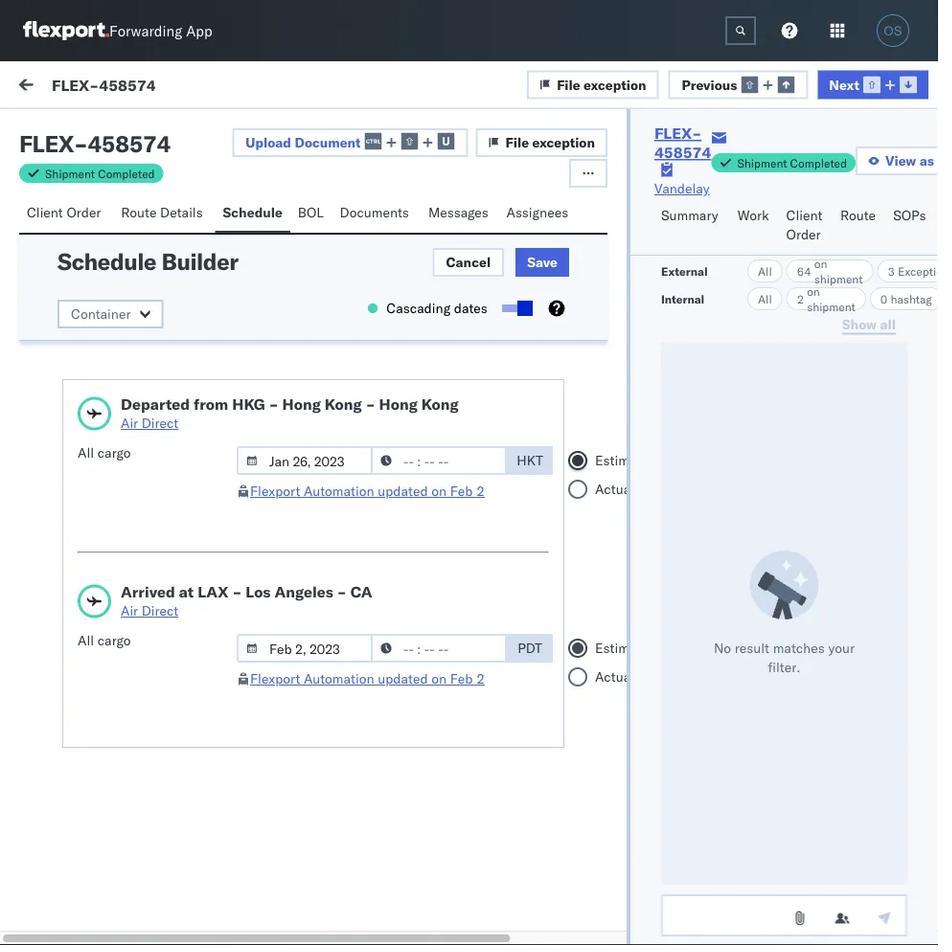 Task type: locate. For each thing, give the bounding box(es) containing it.
actual for arrived at lax - los angeles - ca
[[595, 669, 634, 686]]

2 vertical spatial am
[[454, 409, 475, 425]]

internal inside button
[[129, 122, 175, 138]]

shipment completed up 'work'
[[737, 156, 847, 170]]

test msg
[[57, 424, 109, 441]]

flex-458574
[[52, 75, 156, 94]]

jason-test zhao for dec 20, 2026, 12:35 am pst
[[93, 299, 195, 316]]

0 vertical spatial message
[[142, 79, 198, 95]]

estimated right hkt
[[595, 452, 656, 469]]

12:35
[[413, 317, 450, 334]]

feb
[[450, 483, 473, 500], [450, 671, 473, 688]]

pm
[[446, 500, 466, 517], [446, 592, 466, 609], [437, 684, 457, 700]]

external inside button
[[31, 122, 81, 138]]

1 horizontal spatial work
[[764, 166, 790, 181]]

0 vertical spatial am
[[454, 225, 475, 241]]

pm up -- : -- -- text box
[[446, 592, 466, 609]]

j z up test msg
[[65, 393, 74, 405]]

3 jason- from the top
[[93, 391, 136, 407]]

3 test from the top
[[136, 391, 161, 407]]

flexport automation updated on feb 2 down -- : -- -- text box
[[250, 671, 485, 688]]

3 zhao from the top
[[164, 391, 195, 407]]

0 vertical spatial shipment
[[814, 272, 863, 286]]

j z down test msg
[[65, 484, 74, 496]]

test left msg
[[57, 424, 81, 441]]

jason- down schedule builder
[[93, 299, 136, 316]]

external for external
[[661, 264, 708, 278]]

feb down -- : -- -- text box
[[450, 671, 473, 688]]

air down departed
[[121, 415, 138, 432]]

save button
[[516, 248, 569, 277]]

0 vertical spatial 6:47
[[413, 500, 442, 517]]

1 feb from the top
[[450, 483, 473, 500]]

0 vertical spatial dec 17, 2026, 6:47 pm pst
[[320, 500, 493, 517]]

all cargo down arrived at the left bottom of the page
[[78, 632, 131, 649]]

0 vertical spatial internal
[[129, 122, 175, 138]]

1 vertical spatial mmm d, yyyy text field
[[237, 634, 373, 663]]

1 vertical spatial dec 17, 2026, 6:47 pm pst
[[320, 592, 493, 609]]

0 horizontal spatial client order
[[27, 204, 101, 221]]

0 vertical spatial test
[[57, 424, 81, 441]]

work up external (0)
[[55, 74, 104, 100]]

1 zhao from the top
[[164, 207, 195, 223]]

message inside button
[[223, 122, 279, 138]]

0 vertical spatial actual
[[595, 481, 634, 498]]

1 horizontal spatial file
[[557, 76, 580, 93]]

all cargo for arrived
[[78, 632, 131, 649]]

zhao up builder
[[164, 207, 195, 223]]

2 automation from the top
[[304, 671, 374, 688]]

flexport automation updated on feb 2 button down -- : -- -- text field
[[250, 483, 485, 500]]

test up schedule builder
[[136, 207, 161, 223]]

4 test from the top
[[136, 574, 161, 591]]

shipment down flex
[[45, 166, 95, 181]]

jason-test zhao left lax
[[93, 574, 195, 591]]

1 automation from the top
[[304, 483, 374, 500]]

1 vertical spatial message
[[223, 122, 279, 138]]

z
[[69, 209, 74, 221], [69, 301, 74, 313], [69, 393, 74, 405], [69, 484, 74, 496], [69, 576, 74, 588], [69, 668, 74, 680]]

2 feb from the top
[[450, 671, 473, 688]]

cargo down msg
[[97, 445, 131, 461]]

1 j z from the top
[[65, 209, 74, 221]]

0 horizontal spatial work
[[55, 74, 104, 100]]

shipment inside 2 on shipment
[[807, 299, 856, 314]]

1 horizontal spatial (0)
[[179, 122, 204, 138]]

kong left 12:33 at the top left
[[325, 395, 362, 414]]

1 vertical spatial test
[[57, 515, 81, 532]]

message down flex - 458574
[[59, 166, 105, 181]]

jason- up schedule builder
[[93, 207, 136, 223]]

schedule inside button
[[223, 204, 283, 221]]

os
[[884, 23, 902, 38]]

flexport
[[250, 483, 300, 500], [250, 671, 300, 688]]

2 direct from the top
[[142, 603, 178, 620]]

1 ttt from the top
[[57, 240, 72, 256]]

- right hkg
[[269, 395, 278, 414]]

cascading dates
[[387, 300, 488, 317]]

1 am from the top
[[454, 225, 475, 241]]

None text field
[[661, 895, 908, 937]]

route details button
[[113, 195, 215, 233]]

updated down -- : -- -- text box
[[378, 671, 428, 688]]

pst
[[478, 225, 502, 241], [478, 317, 502, 334], [478, 409, 502, 425], [469, 500, 493, 517], [469, 592, 493, 609], [461, 684, 484, 700]]

0 vertical spatial 17,
[[348, 500, 369, 517]]

pm right 6:39
[[437, 684, 457, 700]]

0 vertical spatial all button
[[747, 260, 783, 283]]

1 vertical spatial ttt
[[57, 332, 72, 349]]

2 mmm d, yyyy text field from the top
[[237, 634, 373, 663]]

2 20, from the top
[[348, 317, 369, 334]]

2 flexport automation updated on feb 2 button from the top
[[250, 671, 485, 688]]

client order button
[[19, 195, 113, 233], [779, 198, 833, 255]]

flexport automation updated on feb 2
[[250, 483, 485, 500], [250, 671, 485, 688]]

2 air direct link from the top
[[121, 602, 372, 621]]

order
[[66, 204, 101, 221], [786, 226, 821, 243]]

20, left 12:33 at the top left
[[348, 409, 369, 425]]

4 resize handle column header from the left
[[889, 160, 912, 946]]

1 horizontal spatial message
[[142, 79, 198, 95]]

cargo for departed
[[97, 445, 131, 461]]

2 all button from the top
[[747, 287, 783, 310]]

shipment inside 64 on shipment
[[814, 272, 863, 286]]

on down -- : -- -- text field
[[431, 483, 447, 500]]

None text field
[[725, 16, 756, 45]]

1 vertical spatial 6:47
[[413, 592, 442, 609]]

test for dec 20, 2026, 12:33 am pst
[[136, 391, 161, 407]]

1 jason-test zhao from the top
[[93, 207, 195, 223]]

1 vertical spatial exception
[[532, 134, 595, 151]]

1 horizontal spatial route
[[840, 207, 876, 224]]

6:47
[[413, 500, 442, 517], [413, 592, 442, 609]]

client order button down flex
[[19, 195, 113, 233]]

view as c button
[[856, 147, 938, 175]]

your
[[828, 640, 855, 657]]

-- : -- -- text field
[[371, 447, 507, 475]]

dec 8, 2026, 6:39 pm pst
[[320, 684, 484, 700]]

0 vertical spatial air
[[121, 415, 138, 432]]

2 test from the top
[[136, 299, 161, 316]]

resize handle column header for related work item/shipment
[[889, 160, 912, 946]]

flexport automation updated on feb 2 down -- : -- -- text field
[[250, 483, 485, 500]]

1 jason- from the top
[[93, 207, 136, 223]]

exception left previous
[[584, 76, 646, 93]]

ttt for dec 20, 2026, 12:35 am pst
[[57, 332, 72, 349]]

dec 20, 2026, 12:35 am pst
[[320, 317, 502, 334]]

am right 12:33 at the top left
[[454, 409, 475, 425]]

1 horizontal spatial internal
[[661, 292, 704, 306]]

0 vertical spatial automation
[[304, 483, 374, 500]]

4 jason-test zhao from the top
[[93, 574, 195, 591]]

j down flex
[[65, 209, 69, 221]]

exception up category
[[532, 134, 595, 151]]

- left 12:33 at the top left
[[366, 395, 375, 414]]

client down the related work item/shipment
[[786, 207, 823, 224]]

20,
[[348, 225, 369, 241], [348, 317, 369, 334], [348, 409, 369, 425]]

am for 12:39
[[454, 225, 475, 241]]

@
[[57, 699, 69, 715]]

0 vertical spatial estimated
[[595, 452, 656, 469]]

2 (0) from the left
[[179, 122, 204, 138]]

6 j from the top
[[65, 668, 69, 680]]

all cargo down msg
[[78, 445, 131, 461]]

3 am from the top
[[454, 409, 475, 425]]

zhao down builder
[[164, 299, 195, 316]]

1 air from the top
[[121, 415, 138, 432]]

2 hong from the left
[[379, 395, 418, 414]]

1 test from the top
[[136, 207, 161, 223]]

0 vertical spatial flexport automation updated on feb 2
[[250, 483, 485, 500]]

1 vertical spatial updated
[[378, 671, 428, 688]]

direct down arrived at the left bottom of the page
[[142, 603, 178, 620]]

1 direct from the top
[[142, 415, 178, 432]]

1 20, from the top
[[348, 225, 369, 241]]

mmm d, yyyy text field down departed from hkg - hong kong - hong kong air direct
[[237, 447, 373, 475]]

3 j from the top
[[65, 393, 69, 405]]

internal down summary button
[[661, 292, 704, 306]]

2 down -- : -- -- text box
[[476, 671, 485, 688]]

on
[[814, 256, 827, 271], [807, 284, 820, 299], [431, 483, 447, 500], [431, 671, 447, 688]]

feb down -- : -- -- text field
[[450, 483, 473, 500]]

z down schedule builder
[[69, 301, 74, 313]]

1 vertical spatial schedule
[[57, 247, 156, 276]]

2 cargo from the top
[[97, 632, 131, 649]]

item/shipment
[[793, 166, 871, 181]]

0 vertical spatial 2
[[797, 292, 804, 306]]

2 jason-test zhao from the top
[[93, 299, 195, 316]]

(0) for external (0)
[[84, 122, 109, 138]]

1 vertical spatial flexport automation updated on feb 2
[[250, 671, 485, 688]]

all button left 2 on shipment
[[747, 287, 783, 310]]

1 actual from the top
[[595, 481, 634, 498]]

17, up ca
[[348, 500, 369, 517]]

20, for dec 20, 2026, 12:35 am pst
[[348, 317, 369, 334]]

flexport. image
[[23, 21, 109, 40]]

message up internal (0)
[[142, 79, 198, 95]]

8,
[[348, 684, 360, 700]]

dec
[[320, 225, 344, 241], [320, 317, 344, 334], [320, 409, 344, 425], [320, 500, 344, 517], [320, 592, 344, 609], [320, 684, 344, 700]]

2 zhao from the top
[[164, 299, 195, 316]]

2 down -- : -- -- text field
[[476, 483, 485, 500]]

1 resize handle column header from the left
[[289, 160, 312, 946]]

pst down dates
[[478, 317, 502, 334]]

2 inside 2 on shipment
[[797, 292, 804, 306]]

6 z from the top
[[69, 668, 74, 680]]

12:39
[[413, 225, 450, 241]]

1 vertical spatial 20,
[[348, 317, 369, 334]]

estimated for departed from hkg - hong kong - hong kong
[[595, 452, 656, 469]]

route for route details
[[121, 204, 157, 221]]

1 vertical spatial file
[[506, 134, 529, 151]]

cargo down arrived at the left bottom of the page
[[97, 632, 131, 649]]

dec 17, 2026, 6:47 pm pst up -- : -- -- text box
[[320, 592, 493, 609]]

2 j from the top
[[65, 301, 69, 313]]

hong
[[282, 395, 321, 414], [379, 395, 418, 414]]

0 vertical spatial flexport
[[250, 483, 300, 500]]

1 z from the top
[[69, 209, 74, 221]]

1 vertical spatial 17,
[[348, 592, 369, 609]]

resize handle column header
[[289, 160, 312, 946], [489, 160, 512, 946], [689, 160, 712, 946], [889, 160, 912, 946]]

pst right 6:39
[[461, 684, 484, 700]]

0 vertical spatial work
[[55, 74, 104, 100]]

hong right hkg
[[282, 395, 321, 414]]

air down arrived at the left bottom of the page
[[121, 603, 138, 620]]

0 horizontal spatial external
[[31, 122, 81, 138]]

0 vertical spatial direct
[[142, 415, 178, 432]]

2 vertical spatial 20,
[[348, 409, 369, 425]]

ttt
[[57, 240, 72, 256], [57, 332, 72, 349]]

None checkbox
[[502, 305, 529, 312]]

1 vertical spatial file exception
[[506, 134, 595, 151]]

2 resize handle column header from the left
[[489, 160, 512, 946]]

jason-test zhao up msg
[[93, 391, 195, 407]]

MMM D, YYYY text field
[[237, 447, 373, 475], [237, 634, 373, 663]]

forwarding
[[109, 22, 182, 40]]

1 air direct link from the top
[[121, 414, 459, 433]]

work for related
[[764, 166, 790, 181]]

2 vertical spatial message
[[59, 166, 105, 181]]

1 vertical spatial all cargo
[[78, 632, 131, 649]]

cargo for arrived
[[97, 632, 131, 649]]

1 vertical spatial flexport
[[250, 671, 300, 688]]

1 all button from the top
[[747, 260, 783, 283]]

- left los
[[232, 583, 242, 602]]

3 resize handle column header from the left
[[689, 160, 712, 946]]

actual
[[595, 481, 634, 498], [595, 669, 634, 686]]

2 dec from the top
[[320, 317, 344, 334]]

1 vertical spatial shipment
[[807, 299, 856, 314]]

0 horizontal spatial kong
[[325, 395, 362, 414]]

3 j z from the top
[[65, 393, 74, 405]]

2 z from the top
[[69, 301, 74, 313]]

shipment up 'work'
[[737, 156, 787, 170]]

schedule up container
[[57, 247, 156, 276]]

(0)
[[84, 122, 109, 138], [179, 122, 204, 138]]

flexport down departed from hkg - hong kong - hong kong air direct
[[250, 483, 300, 500]]

external down my work
[[31, 122, 81, 138]]

2 for departed from hkg - hong kong - hong kong
[[476, 483, 485, 500]]

flex- 458574
[[654, 124, 711, 162], [721, 225, 811, 241], [721, 592, 811, 609], [721, 867, 811, 884]]

0 vertical spatial 20,
[[348, 225, 369, 241]]

2 jason- from the top
[[93, 299, 136, 316]]

1 vertical spatial feb
[[450, 671, 473, 688]]

4 z from the top
[[69, 484, 74, 496]]

6 dec from the top
[[320, 684, 344, 700]]

1 vertical spatial order
[[786, 226, 821, 243]]

1 mmm d, yyyy text field from the top
[[237, 447, 373, 475]]

jason- for dec 20, 2026, 12:35 am pst
[[93, 299, 136, 316]]

1 horizontal spatial client order button
[[779, 198, 833, 255]]

pst up -- : -- -- text box
[[469, 592, 493, 609]]

dates
[[454, 300, 488, 317]]

2 6:47 from the top
[[413, 592, 442, 609]]

1 vertical spatial 2
[[476, 483, 485, 500]]

shipment for 64 on shipment
[[814, 272, 863, 286]]

pst down -- : -- -- text field
[[469, 500, 493, 517]]

bol
[[298, 204, 324, 221]]

forwarding app
[[109, 22, 212, 40]]

4 j from the top
[[65, 484, 69, 496]]

6:47 down -- : -- -- text field
[[413, 500, 442, 517]]

test up @
[[57, 607, 81, 624]]

2 ttt from the top
[[57, 332, 72, 349]]

2 for arrived at lax - los angeles - ca
[[476, 671, 485, 688]]

0 vertical spatial feb
[[450, 483, 473, 500]]

3 dec from the top
[[320, 409, 344, 425]]

0 horizontal spatial hong
[[282, 395, 321, 414]]

1 vertical spatial external
[[661, 264, 708, 278]]

2 vertical spatial 2
[[476, 671, 485, 688]]

j up test msg
[[65, 393, 69, 405]]

zhao for dec 20, 2026, 12:33 am pst
[[164, 391, 195, 407]]

2 air from the top
[[121, 603, 138, 620]]

client order up 64 at the right top
[[786, 207, 823, 243]]

file exception
[[557, 76, 646, 93], [506, 134, 595, 151]]

work right related
[[764, 166, 790, 181]]

view
[[886, 152, 916, 169]]

z down flex - 458574
[[69, 209, 74, 221]]

1 vertical spatial direct
[[142, 603, 178, 620]]

flex- 458574 link
[[654, 124, 711, 162]]

departed
[[121, 395, 190, 414]]

0 horizontal spatial internal
[[129, 122, 175, 138]]

2 down 64 at the right top
[[797, 292, 804, 306]]

test
[[57, 424, 81, 441], [57, 515, 81, 532], [57, 607, 81, 624]]

order up 64 at the right top
[[786, 226, 821, 243]]

3 20, from the top
[[348, 409, 369, 425]]

(0) for internal (0)
[[179, 122, 204, 138]]

documents button
[[332, 195, 421, 233]]

work
[[55, 74, 104, 100], [764, 166, 790, 181]]

estimated
[[595, 452, 656, 469], [595, 640, 656, 657]]

0 vertical spatial air direct link
[[121, 414, 459, 433]]

jason-test zhao for dec 20, 2026, 12:33 am pst
[[93, 391, 195, 407]]

client
[[27, 204, 63, 221], [786, 207, 823, 224]]

1 hong from the left
[[282, 395, 321, 414]]

1 (0) from the left
[[84, 122, 109, 138]]

am down dates
[[454, 317, 475, 334]]

flexport automation updated on feb 2 button for hong
[[250, 483, 485, 500]]

work for my
[[55, 74, 104, 100]]

work button
[[730, 198, 779, 255]]

air inside departed from hkg - hong kong - hong kong air direct
[[121, 415, 138, 432]]

no
[[714, 640, 731, 657]]

2 actual from the top
[[595, 669, 634, 686]]

1 vertical spatial estimated
[[595, 640, 656, 657]]

-
[[74, 129, 88, 158], [521, 225, 529, 241], [521, 317, 529, 334], [269, 395, 278, 414], [366, 395, 375, 414], [232, 583, 242, 602], [337, 583, 347, 602]]

am
[[454, 225, 475, 241], [454, 317, 475, 334], [454, 409, 475, 425]]

4 zhao from the top
[[164, 574, 195, 591]]

order for the leftmost client order button
[[66, 204, 101, 221]]

1 vertical spatial work
[[764, 166, 790, 181]]

2 all cargo from the top
[[78, 632, 131, 649]]

ttt down container
[[57, 332, 72, 349]]

upload
[[246, 134, 291, 151]]

0 horizontal spatial file
[[506, 134, 529, 151]]

0 vertical spatial schedule
[[223, 204, 283, 221]]

shipment right 64 at the right top
[[814, 272, 863, 286]]

am down messages
[[454, 225, 475, 241]]

3 jason-test zhao from the top
[[93, 391, 195, 407]]

2 j z from the top
[[65, 301, 74, 313]]

jason-test zhao for dec 17, 2026, 6:47 pm pst
[[93, 574, 195, 591]]

1 all cargo from the top
[[78, 445, 131, 461]]

1 updated from the top
[[378, 483, 428, 500]]

4 dec from the top
[[320, 500, 344, 517]]

1 vertical spatial actual
[[595, 669, 634, 686]]

updated down -- : -- -- text field
[[378, 483, 428, 500]]

2 horizontal spatial message
[[223, 122, 279, 138]]

1 horizontal spatial schedule
[[223, 204, 283, 221]]

shipment down 64 on shipment
[[807, 299, 856, 314]]

2 updated from the top
[[378, 671, 428, 688]]

message inside "button"
[[142, 79, 198, 95]]

all
[[758, 264, 772, 278], [758, 292, 772, 306], [78, 445, 94, 461], [78, 632, 94, 649]]

6:39
[[405, 684, 434, 700]]

2 test from the top
[[57, 515, 81, 532]]

1 estimated from the top
[[595, 452, 656, 469]]

file
[[557, 76, 580, 93], [506, 134, 529, 151]]

1 vertical spatial air direct link
[[121, 602, 372, 621]]

1 vertical spatial automation
[[304, 671, 374, 688]]

client order button up 64 at the right top
[[779, 198, 833, 255]]

3 test from the top
[[57, 607, 81, 624]]

all button
[[747, 260, 783, 283], [747, 287, 783, 310]]

4 jason- from the top
[[93, 574, 136, 591]]

1 17, from the top
[[348, 500, 369, 517]]

2 am from the top
[[454, 317, 475, 334]]

5 j from the top
[[65, 576, 69, 588]]

0 vertical spatial cargo
[[97, 445, 131, 461]]

1 flexport automation updated on feb 2 button from the top
[[250, 483, 485, 500]]

1 horizontal spatial external
[[661, 264, 708, 278]]

flex-
[[52, 75, 99, 94], [654, 124, 702, 143], [721, 225, 761, 241], [721, 592, 761, 609], [721, 867, 761, 884]]

air direct link for los
[[121, 602, 372, 621]]

kong up -- : -- -- text field
[[421, 395, 459, 414]]

0 horizontal spatial order
[[66, 204, 101, 221]]

external down summary button
[[661, 264, 708, 278]]

1 vertical spatial internal
[[661, 292, 704, 306]]

z left arrived at the left bottom of the page
[[69, 576, 74, 588]]

j left container
[[65, 301, 69, 313]]

1 horizontal spatial hong
[[379, 395, 418, 414]]

message left list
[[223, 122, 279, 138]]

4 j z from the top
[[65, 484, 74, 496]]

0 vertical spatial all cargo
[[78, 445, 131, 461]]

1 vertical spatial cargo
[[97, 632, 131, 649]]

mmm d, yyyy text field down angeles
[[237, 634, 373, 663]]

work
[[738, 207, 769, 224]]

1 vertical spatial flexport automation updated on feb 2 button
[[250, 671, 485, 688]]

documents
[[340, 204, 409, 221]]

feb for arrived at lax - los angeles - ca
[[450, 671, 473, 688]]

458574
[[99, 75, 156, 94], [88, 129, 170, 158], [654, 143, 711, 162], [761, 225, 811, 241], [761, 317, 811, 334], [761, 592, 811, 609], [761, 867, 811, 884]]

upload document
[[246, 134, 361, 151]]

client order down flex
[[27, 204, 101, 221]]

0 vertical spatial mmm d, yyyy text field
[[237, 447, 373, 475]]

0 vertical spatial updated
[[378, 483, 428, 500]]

1 dec 17, 2026, 6:47 pm pst from the top
[[320, 500, 493, 517]]

3 z from the top
[[69, 393, 74, 405]]

2
[[797, 292, 804, 306], [476, 483, 485, 500], [476, 671, 485, 688]]

1 vertical spatial all button
[[747, 287, 783, 310]]

2 flexport from the top
[[250, 671, 300, 688]]

order down flex - 458574
[[66, 204, 101, 221]]

2026, up -- : -- -- text box
[[372, 592, 410, 609]]

2 flexport automation updated on feb 2 from the top
[[250, 671, 485, 688]]

all cargo for departed
[[78, 445, 131, 461]]

shipment for 2 on shipment
[[807, 299, 856, 314]]

test left 'at'
[[136, 574, 161, 591]]

2 vertical spatial test
[[57, 607, 81, 624]]

flexport for hong
[[250, 483, 300, 500]]

6:47 up -- : -- -- text box
[[413, 592, 442, 609]]

j down test msg
[[65, 484, 69, 496]]

pm down -- : -- -- text field
[[446, 500, 466, 517]]

1 cargo from the top
[[97, 445, 131, 461]]

internal for internal (0)
[[129, 122, 175, 138]]

order for the right client order button
[[786, 226, 821, 243]]

1 horizontal spatial order
[[786, 226, 821, 243]]

0 vertical spatial flexport automation updated on feb 2 button
[[250, 483, 485, 500]]

1 flexport from the top
[[250, 483, 300, 500]]

0 vertical spatial ttt
[[57, 240, 72, 256]]

next
[[829, 76, 860, 93]]

flex - 458574
[[19, 129, 170, 158]]

2 estimated from the top
[[595, 640, 656, 657]]

cascading
[[387, 300, 451, 317]]

1 vertical spatial air
[[121, 603, 138, 620]]

os button
[[871, 9, 915, 53]]

1 vertical spatial am
[[454, 317, 475, 334]]

shipment
[[814, 272, 863, 286], [807, 299, 856, 314]]

order inside client order
[[786, 226, 821, 243]]

route button
[[833, 198, 886, 255]]

j left arrived at the left bottom of the page
[[65, 576, 69, 588]]

0 horizontal spatial message
[[59, 166, 105, 181]]

external (0)
[[31, 122, 109, 138]]

test for dec 17, 2026, 6:47 pm pst
[[136, 574, 161, 591]]

(0) down "message" "button"
[[179, 122, 204, 138]]

1 flexport automation updated on feb 2 from the top
[[250, 483, 485, 500]]

dec 20, 2026, 12:33 am pst
[[320, 409, 502, 425]]

1 kong from the left
[[325, 395, 362, 414]]

air inside 'arrived at lax - los angeles - ca air direct'
[[121, 603, 138, 620]]

jason-test zhao
[[93, 207, 195, 223], [93, 299, 195, 316], [93, 391, 195, 407], [93, 574, 195, 591]]

(0) down flex-458574
[[84, 122, 109, 138]]

hashtag
[[891, 292, 932, 306]]



Task type: describe. For each thing, give the bounding box(es) containing it.
jason- for dec 20, 2026, 12:39 am pst
[[93, 207, 136, 223]]

2 dec 17, 2026, 6:47 pm pst from the top
[[320, 592, 493, 609]]

next button
[[818, 70, 929, 99]]

dec 20, 2026, 12:39 am pst
[[320, 225, 502, 241]]

message for "message" "button"
[[142, 79, 198, 95]]

1 j from the top
[[65, 209, 69, 221]]

resize handle column header for message
[[289, 160, 312, 946]]

schedule for schedule builder
[[57, 247, 156, 276]]

upload document button
[[232, 128, 468, 157]]

1 dec from the top
[[320, 225, 344, 241]]

exceptio
[[898, 264, 938, 278]]

arrived at lax - los angeles - ca air direct
[[121, 583, 372, 620]]

message list
[[223, 122, 306, 138]]

all button for 2
[[747, 287, 783, 310]]

automation for angeles
[[304, 671, 374, 688]]

air direct link for hong
[[121, 414, 459, 433]]

flexport automation updated on feb 2 button for ca
[[250, 671, 485, 688]]

related
[[722, 166, 762, 181]]

all down test msg
[[78, 445, 94, 461]]

0 horizontal spatial shipment
[[45, 166, 95, 181]]

as
[[920, 152, 934, 169]]

result
[[735, 640, 770, 657]]

2 on shipment
[[797, 284, 856, 314]]

view as c
[[886, 152, 938, 169]]

message for message list
[[223, 122, 279, 138]]

64 on shipment
[[797, 256, 863, 286]]

schedule builder
[[57, 247, 238, 276]]

actual for departed from hkg - hong kong - hong kong
[[595, 481, 634, 498]]

los
[[246, 583, 271, 602]]

1 vertical spatial pm
[[446, 592, 466, 609]]

0 horizontal spatial client order button
[[19, 195, 113, 233]]

0 vertical spatial file
[[557, 76, 580, 93]]

0 vertical spatial exception
[[584, 76, 646, 93]]

vandelay
[[654, 180, 710, 197]]

feb for departed from hkg - hong kong - hong kong
[[450, 483, 473, 500]]

details
[[160, 204, 203, 221]]

app
[[186, 22, 212, 40]]

all left 2 on shipment
[[758, 292, 772, 306]]

flexport automation updated on feb 2 for hong
[[250, 483, 485, 500]]

pst up cancel
[[478, 225, 502, 241]]

1 6:47 from the top
[[413, 500, 442, 517]]

msg
[[84, 424, 109, 441]]

20, for dec 20, 2026, 12:33 am pst
[[348, 409, 369, 425]]

filter.
[[768, 659, 801, 676]]

1 horizontal spatial shipment completed
[[737, 156, 847, 170]]

external for external (0)
[[31, 122, 81, 138]]

- down my work
[[74, 129, 88, 158]]

ttt for dec 20, 2026, 12:39 am pst
[[57, 240, 72, 256]]

vandelay link
[[654, 179, 710, 198]]

1 horizontal spatial completed
[[790, 156, 847, 170]]

2026, down cascading
[[372, 317, 410, 334]]

schedule button
[[215, 195, 290, 233]]

my work
[[19, 74, 104, 100]]

3
[[888, 264, 895, 278]]

flex
[[19, 129, 74, 158]]

ca
[[350, 583, 372, 602]]

assignees button
[[499, 195, 580, 233]]

3 exceptio
[[888, 264, 938, 278]]

2026, down -- : -- -- text field
[[372, 500, 410, 517]]

mmm d, yyyy text field for angeles
[[237, 634, 373, 663]]

flexport for los
[[250, 671, 300, 688]]

zhao for dec 20, 2026, 12:35 am pst
[[164, 299, 195, 316]]

1 horizontal spatial shipment
[[737, 156, 787, 170]]

route for route
[[840, 207, 876, 224]]

route details
[[121, 204, 203, 221]]

container
[[71, 306, 131, 322]]

c
[[938, 152, 938, 169]]

test for dec 20, 2026, 12:39 am pst
[[136, 207, 161, 223]]

zhao for dec 17, 2026, 6:47 pm pst
[[164, 574, 195, 591]]

on inside 64 on shipment
[[814, 256, 827, 271]]

12:33
[[413, 409, 450, 425]]

pst right 12:33 at the top left
[[478, 409, 502, 425]]

updated for ca
[[378, 671, 428, 688]]

pdt
[[518, 640, 542, 657]]

container button
[[57, 300, 163, 329]]

am for 12:33
[[454, 409, 475, 425]]

20, for dec 20, 2026, 12:39 am pst
[[348, 225, 369, 241]]

from
[[194, 395, 228, 414]]

internal (0)
[[129, 122, 204, 138]]

builder
[[162, 247, 238, 276]]

0 horizontal spatial client
[[27, 204, 63, 221]]

0 horizontal spatial completed
[[98, 166, 155, 181]]

cancel
[[446, 254, 491, 271]]

summary button
[[653, 198, 730, 255]]

zhao for dec 20, 2026, 12:39 am pst
[[164, 207, 195, 223]]

0 horizontal spatial shipment completed
[[45, 166, 155, 181]]

- down assignees
[[521, 225, 529, 241]]

updated for hong
[[378, 483, 428, 500]]

all up tao
[[78, 632, 94, 649]]

2 17, from the top
[[348, 592, 369, 609]]

2026, right 8,
[[364, 684, 401, 700]]

5 j z from the top
[[65, 576, 74, 588]]

sops
[[893, 207, 926, 224]]

resize handle column header for category
[[689, 160, 712, 946]]

matches
[[773, 640, 825, 657]]

0
[[881, 292, 888, 306]]

direct inside 'arrived at lax - los angeles - ca air direct'
[[142, 603, 178, 620]]

-- : -- -- text field
[[371, 634, 507, 663]]

hkt
[[517, 452, 543, 469]]

2 kong from the left
[[421, 395, 459, 414]]

2026, down the documents
[[372, 225, 410, 241]]

save
[[527, 254, 558, 271]]

lax
[[198, 583, 229, 602]]

previous
[[682, 76, 737, 93]]

2026, left 12:33 at the top left
[[372, 409, 410, 425]]

jason- for dec 17, 2026, 6:47 pm pst
[[93, 574, 136, 591]]

internal (0) button
[[121, 113, 215, 150]]

6 j z from the top
[[65, 668, 74, 680]]

all button for 64
[[747, 260, 783, 283]]

5 dec from the top
[[320, 592, 344, 609]]

no result matches your filter.
[[714, 640, 855, 676]]

sops button
[[886, 198, 935, 255]]

tao
[[71, 699, 94, 715]]

jason- for dec 20, 2026, 12:33 am pst
[[93, 391, 136, 407]]

internal for internal
[[661, 292, 704, 306]]

previous button
[[668, 70, 808, 99]]

messages button
[[421, 195, 499, 233]]

assignees
[[506, 204, 568, 221]]

bol button
[[290, 195, 332, 233]]

summary
[[661, 207, 718, 224]]

64
[[797, 264, 811, 278]]

departed from hkg - hong kong - hong kong air direct
[[121, 395, 459, 432]]

flexport automation updated on feb 2 for ca
[[250, 671, 485, 688]]

hkg
[[232, 395, 265, 414]]

1 test from the top
[[57, 424, 81, 441]]

- down save button
[[521, 317, 529, 334]]

cancel button
[[433, 248, 504, 277]]

arrived
[[121, 583, 175, 602]]

- left ca
[[337, 583, 347, 602]]

all left 64 at the right top
[[758, 264, 772, 278]]

am for 12:35
[[454, 317, 475, 334]]

category
[[522, 166, 568, 181]]

test for dec 20, 2026, 12:35 am pst
[[136, 299, 161, 316]]

messages
[[428, 204, 489, 221]]

on down -- : -- -- text box
[[431, 671, 447, 688]]

forwarding app link
[[23, 21, 212, 40]]

automation for kong
[[304, 483, 374, 500]]

my
[[19, 74, 50, 100]]

estimated for arrived at lax - los angeles - ca
[[595, 640, 656, 657]]

5 z from the top
[[69, 576, 74, 588]]

0 vertical spatial file exception
[[557, 76, 646, 93]]

0 vertical spatial pm
[[446, 500, 466, 517]]

on inside 2 on shipment
[[807, 284, 820, 299]]

schedule for schedule
[[223, 204, 283, 221]]

mmm d, yyyy text field for kong
[[237, 447, 373, 475]]

list
[[282, 122, 306, 138]]

2 vertical spatial pm
[[437, 684, 457, 700]]

related work item/shipment
[[722, 166, 871, 181]]

document
[[295, 134, 361, 151]]

direct inside departed from hkg - hong kong - hong kong air direct
[[142, 415, 178, 432]]

jason-test zhao for dec 20, 2026, 12:39 am pst
[[93, 207, 195, 223]]

1 horizontal spatial client order
[[786, 207, 823, 243]]

message button
[[135, 61, 231, 113]]

message list button
[[215, 113, 313, 150]]

1 horizontal spatial client
[[786, 207, 823, 224]]



Task type: vqa. For each thing, say whether or not it's contained in the screenshot.
No
yes



